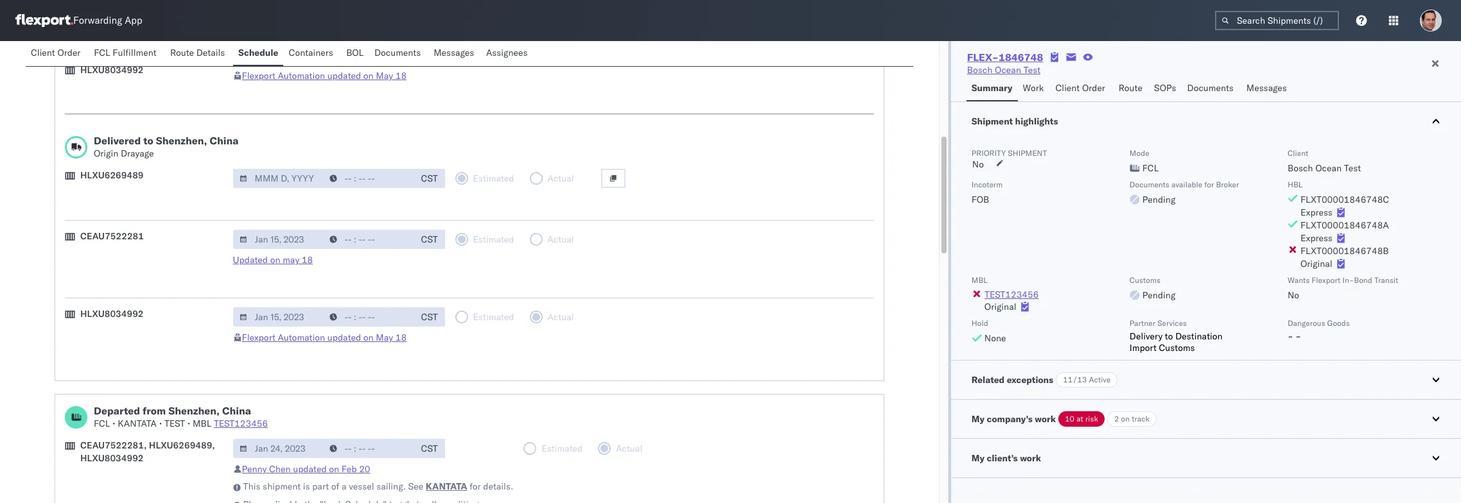 Task type: describe. For each thing, give the bounding box(es) containing it.
highlights
[[1015, 116, 1058, 127]]

2 on track
[[1114, 414, 1150, 424]]

1 vertical spatial messages
[[1247, 82, 1287, 94]]

destination
[[1175, 331, 1223, 342]]

20
[[359, 464, 370, 475]]

updated
[[233, 254, 268, 266]]

ceau7522281
[[80, 231, 144, 242]]

hlxu8034992 inside ceau7522281, hlxu6269489, hlxu8034992
[[80, 453, 144, 464]]

details.
[[483, 481, 513, 493]]

test
[[164, 418, 185, 430]]

wants
[[1288, 276, 1310, 285]]

ceau7522281,
[[80, 440, 147, 452]]

route button
[[1114, 76, 1149, 101]]

0 vertical spatial customs
[[1130, 276, 1161, 285]]

in-
[[1343, 276, 1354, 285]]

track
[[1132, 414, 1150, 424]]

mode
[[1130, 148, 1149, 158]]

updated for ceau7522281, hlxu6269489, hlxu8034992
[[293, 464, 327, 475]]

express for flxt00001846748a
[[1301, 232, 1333, 244]]

2 horizontal spatial documents
[[1187, 82, 1234, 94]]

summary button
[[966, 76, 1018, 101]]

ceau7522281, hlxu6269489, hlxu8034992
[[80, 440, 215, 464]]

bol
[[346, 47, 364, 58]]

hbl
[[1288, 180, 1303, 189]]

bosch ocean test link
[[967, 64, 1041, 76]]

1 horizontal spatial documents button
[[1182, 76, 1241, 101]]

my client's work button
[[951, 439, 1461, 478]]

china for delivered to shenzhen, china
[[210, 134, 239, 147]]

flexport automation updated on may 18 for second mmm d, yyyy text box from the bottom
[[242, 70, 407, 82]]

0 vertical spatial order
[[57, 47, 81, 58]]

see
[[408, 481, 423, 493]]

customs inside partner services delivery to destination import customs
[[1159, 342, 1195, 354]]

from
[[143, 405, 166, 417]]

a
[[342, 481, 347, 493]]

cst for ceau7522281
[[421, 234, 438, 245]]

no inside "wants flexport in-bond transit no"
[[1288, 290, 1299, 301]]

partner services delivery to destination import customs
[[1130, 319, 1223, 354]]

0 vertical spatial no
[[972, 159, 984, 170]]

updated for hlxu8034992
[[327, 332, 361, 344]]

2 may from the top
[[376, 332, 393, 344]]

10 at risk
[[1065, 414, 1098, 424]]

of
[[331, 481, 339, 493]]

at
[[1077, 414, 1083, 424]]

mmm d, yyyy text field for hlxu8034992
[[233, 308, 324, 327]]

flex-1846748
[[967, 51, 1043, 64]]

0 horizontal spatial messages
[[434, 47, 474, 58]]

1 horizontal spatial documents
[[1130, 180, 1169, 189]]

shipment for priority
[[1008, 148, 1047, 158]]

related
[[972, 374, 1005, 386]]

1846748
[[999, 51, 1043, 64]]

sailing.
[[376, 481, 406, 493]]

1 horizontal spatial for
[[1204, 180, 1214, 189]]

is
[[303, 481, 310, 493]]

bol button
[[341, 41, 369, 66]]

company's
[[987, 414, 1033, 425]]

origin
[[94, 148, 118, 159]]

flxt00001846748a
[[1301, 220, 1389, 231]]

penny chen updated on feb 20
[[242, 464, 370, 475]]

priority
[[972, 148, 1006, 158]]

this shipment is part of a vessel sailing. see kantata for details.
[[243, 481, 513, 493]]

0 vertical spatial updated
[[327, 70, 361, 82]]

last
[[65, 46, 82, 58]]

shenzhen, for to
[[156, 134, 207, 147]]

summary
[[972, 82, 1013, 94]]

-- : -- -- text field for hlxu8034992
[[323, 308, 414, 327]]

day:
[[105, 46, 124, 58]]

shipment
[[972, 116, 1013, 127]]

vessel
[[349, 481, 374, 493]]

fulfillment
[[113, 47, 156, 58]]

containers button
[[284, 41, 341, 66]]

to inside delivered to shenzhen, china origin drayage
[[143, 134, 153, 147]]

related exceptions
[[972, 374, 1053, 386]]

flexport automation updated on may 18 button for hlxu8034992's mmm d, yyyy text field
[[242, 332, 407, 344]]

0 vertical spatial client order button
[[26, 41, 89, 66]]

cst for hlxu8034992
[[421, 311, 438, 323]]

client for the right client order button
[[1056, 82, 1080, 94]]

flex-1846748 link
[[967, 51, 1043, 64]]

-- : -- -- text field for may
[[323, 46, 414, 65]]

services
[[1157, 319, 1187, 328]]

my company's work
[[972, 414, 1056, 425]]

containers
[[289, 47, 333, 58]]

import
[[1130, 342, 1157, 354]]

schedule
[[238, 47, 278, 58]]

partner
[[1130, 319, 1155, 328]]

1 horizontal spatial test123456
[[985, 289, 1039, 301]]

updated on may 18
[[233, 254, 313, 266]]

0 vertical spatial original
[[1301, 258, 1333, 270]]

0 vertical spatial messages button
[[429, 41, 481, 66]]

2 • from the left
[[159, 418, 162, 430]]

route for route
[[1119, 82, 1143, 94]]

assignees
[[486, 47, 528, 58]]

flxt00001846748b
[[1301, 245, 1389, 257]]

my for my client's work
[[972, 453, 985, 464]]

dangerous
[[1288, 319, 1325, 328]]

bosch ocean test
[[967, 64, 1041, 76]]

18 for second mmm d, yyyy text box from the bottom
[[395, 70, 407, 82]]

1 horizontal spatial client order button
[[1050, 76, 1114, 101]]

details
[[196, 47, 225, 58]]

1 vertical spatial messages button
[[1241, 76, 1294, 101]]

departed from shenzhen, china fcl • kantata • test • mbl test123456
[[94, 405, 268, 430]]

pending for customs
[[1142, 290, 1176, 301]]

available
[[1171, 180, 1202, 189]]

part
[[312, 481, 329, 493]]

ocean inside client bosch ocean test incoterm fob
[[1315, 162, 1342, 174]]

last free day: november 4, 2022
[[65, 46, 203, 58]]

1 horizontal spatial test123456 button
[[984, 289, 1039, 301]]

2
[[1114, 414, 1119, 424]]

may
[[283, 254, 299, 266]]

hlxu6269489
[[80, 170, 144, 181]]

on for hlxu8034992's mmm d, yyyy text field
[[363, 332, 374, 344]]

on for second mmm d, yyyy text box from the bottom
[[363, 70, 374, 82]]

1 horizontal spatial order
[[1082, 82, 1105, 94]]

0 horizontal spatial test
[[1024, 64, 1041, 76]]

3 • from the left
[[187, 418, 190, 430]]

to inside partner services delivery to destination import customs
[[1165, 331, 1173, 342]]

work button
[[1018, 76, 1050, 101]]

test inside client bosch ocean test incoterm fob
[[1344, 162, 1361, 174]]

documents available for broker
[[1130, 180, 1239, 189]]

shipment for this
[[263, 481, 301, 493]]

11/13
[[1063, 375, 1087, 385]]

goods
[[1327, 319, 1350, 328]]

1 • from the left
[[112, 418, 115, 430]]



Task type: vqa. For each thing, say whether or not it's contained in the screenshot.
Flexport Automation updated on May 18 Button related to MMM D, YYYY text field related to HLXU8034992
yes



Task type: locate. For each thing, give the bounding box(es) containing it.
documents up shipment highlights button
[[1187, 82, 1234, 94]]

mbl
[[972, 276, 988, 285], [193, 418, 211, 430]]

express up flxt00001846748a at the right top of the page
[[1301, 207, 1333, 218]]

mbl up hold
[[972, 276, 988, 285]]

cst
[[421, 49, 438, 61], [421, 173, 438, 184], [421, 234, 438, 245], [421, 311, 438, 323], [421, 443, 438, 455]]

shipment highlights
[[972, 116, 1058, 127]]

risk
[[1085, 414, 1098, 424]]

bosch down flex-
[[967, 64, 993, 76]]

kantata right see
[[426, 481, 467, 493]]

1 vertical spatial documents
[[1187, 82, 1234, 94]]

2 - from the left
[[1296, 331, 1301, 342]]

delivery
[[1130, 331, 1163, 342]]

work for my company's work
[[1035, 414, 1056, 425]]

1 horizontal spatial messages button
[[1241, 76, 1294, 101]]

fcl inside button
[[94, 47, 110, 58]]

for left details.
[[470, 481, 481, 493]]

1 hlxu8034992 from the top
[[80, 64, 144, 76]]

2 horizontal spatial •
[[187, 418, 190, 430]]

2 vertical spatial hlxu8034992
[[80, 453, 144, 464]]

MMM D, YYYY text field
[[233, 169, 324, 188], [233, 308, 324, 327], [233, 439, 324, 459]]

shenzhen, inside departed from shenzhen, china fcl • kantata • test • mbl test123456
[[168, 405, 220, 417]]

work
[[1035, 414, 1056, 425], [1020, 453, 1041, 464]]

-- : -- -- text field
[[323, 230, 414, 249], [323, 308, 414, 327]]

test123456 inside departed from shenzhen, china fcl • kantata • test • mbl test123456
[[214, 418, 268, 430]]

client order right work "button"
[[1056, 82, 1105, 94]]

2 vertical spatial 18
[[395, 332, 407, 344]]

2 my from the top
[[972, 453, 985, 464]]

shenzhen, inside delivered to shenzhen, china origin drayage
[[156, 134, 207, 147]]

documents button right bol
[[369, 41, 429, 66]]

0 horizontal spatial to
[[143, 134, 153, 147]]

0 vertical spatial kantata
[[118, 418, 157, 430]]

shenzhen, for from
[[168, 405, 220, 417]]

flexport for may's -- : -- -- text box
[[242, 70, 275, 82]]

1 mmm d, yyyy text field from the top
[[233, 46, 324, 65]]

chen
[[269, 464, 291, 475]]

mbl inside departed from shenzhen, china fcl • kantata • test • mbl test123456
[[193, 418, 211, 430]]

0 vertical spatial shenzhen,
[[156, 134, 207, 147]]

route details button
[[165, 41, 233, 66]]

1 horizontal spatial client
[[1056, 82, 1080, 94]]

2 mmm d, yyyy text field from the top
[[233, 308, 324, 327]]

automation for hlxu8034992's -- : -- -- text field
[[278, 332, 325, 344]]

client up hbl
[[1288, 148, 1308, 158]]

1 may from the top
[[376, 70, 393, 82]]

1 horizontal spatial ocean
[[1315, 162, 1342, 174]]

hlxu8034992
[[80, 64, 144, 76], [80, 308, 144, 320], [80, 453, 144, 464]]

test up flxt00001846748c
[[1344, 162, 1361, 174]]

0 vertical spatial automation
[[278, 70, 325, 82]]

0 vertical spatial test123456 button
[[984, 289, 1039, 301]]

3 mmm d, yyyy text field from the top
[[233, 439, 324, 459]]

0 horizontal spatial shipment
[[263, 481, 301, 493]]

0 horizontal spatial order
[[57, 47, 81, 58]]

1 vertical spatial shipment
[[263, 481, 301, 493]]

to down the services
[[1165, 331, 1173, 342]]

flexport inside "wants flexport in-bond transit no"
[[1312, 276, 1341, 285]]

-
[[1288, 331, 1293, 342], [1296, 331, 1301, 342]]

original
[[1301, 258, 1333, 270], [984, 301, 1016, 313]]

test down 1846748
[[1024, 64, 1041, 76]]

this
[[243, 481, 260, 493]]

10
[[1065, 414, 1075, 424]]

2 vertical spatial documents
[[1130, 180, 1169, 189]]

0 vertical spatial client
[[31, 47, 55, 58]]

fcl down 'departed'
[[94, 418, 110, 430]]

china inside departed from shenzhen, china fcl • kantata • test • mbl test123456
[[222, 405, 251, 417]]

2 vertical spatial flexport
[[242, 332, 275, 344]]

0 horizontal spatial client order
[[31, 47, 81, 58]]

work inside my client's work 'button'
[[1020, 453, 1041, 464]]

test
[[1024, 64, 1041, 76], [1344, 162, 1361, 174]]

MMM D, YYYY text field
[[233, 46, 324, 65], [233, 230, 324, 249]]

documents right 'bol' button
[[374, 47, 421, 58]]

client right work "button"
[[1056, 82, 1080, 94]]

1 horizontal spatial mbl
[[972, 276, 988, 285]]

0 vertical spatial mbl
[[972, 276, 988, 285]]

0 horizontal spatial test123456 button
[[214, 418, 268, 430]]

0 vertical spatial may
[[376, 70, 393, 82]]

pending for documents available for broker
[[1142, 194, 1176, 206]]

fob
[[972, 194, 989, 206]]

0 vertical spatial mmm d, yyyy text field
[[233, 169, 324, 188]]

1 vertical spatial order
[[1082, 82, 1105, 94]]

0 vertical spatial client order
[[31, 47, 81, 58]]

pending down the documents available for broker
[[1142, 194, 1176, 206]]

messages
[[434, 47, 474, 58], [1247, 82, 1287, 94]]

test123456 button up penny
[[214, 418, 268, 430]]

bond
[[1354, 276, 1372, 285]]

2 flexport automation updated on may 18 from the top
[[242, 332, 407, 344]]

exceptions
[[1007, 374, 1053, 386]]

for
[[1204, 180, 1214, 189], [470, 481, 481, 493]]

1 express from the top
[[1301, 207, 1333, 218]]

pending up the services
[[1142, 290, 1176, 301]]

1 vertical spatial updated
[[327, 332, 361, 344]]

bosch inside client bosch ocean test incoterm fob
[[1288, 162, 1313, 174]]

0 horizontal spatial client
[[31, 47, 55, 58]]

1 vertical spatial client order button
[[1050, 76, 1114, 101]]

route left details
[[170, 47, 194, 58]]

my client's work
[[972, 453, 1041, 464]]

1 - from the left
[[1288, 331, 1293, 342]]

mmm d, yyyy text field for hlxu6269489
[[233, 169, 324, 188]]

customs
[[1130, 276, 1161, 285], [1159, 342, 1195, 354]]

1 vertical spatial china
[[222, 405, 251, 417]]

2 vertical spatial mmm d, yyyy text field
[[233, 439, 324, 459]]

my left company's on the bottom of page
[[972, 414, 985, 425]]

0 horizontal spatial mbl
[[193, 418, 211, 430]]

test123456 button up hold
[[984, 289, 1039, 301]]

1 vertical spatial to
[[1165, 331, 1173, 342]]

may
[[376, 70, 393, 82], [376, 332, 393, 344]]

flexport automation updated on may 18 button for second mmm d, yyyy text box from the bottom
[[242, 70, 407, 82]]

test123456 up penny
[[214, 418, 268, 430]]

1 vertical spatial customs
[[1159, 342, 1195, 354]]

1 horizontal spatial shipment
[[1008, 148, 1047, 158]]

messages button
[[429, 41, 481, 66], [1241, 76, 1294, 101]]

documents
[[374, 47, 421, 58], [1187, 82, 1234, 94], [1130, 180, 1169, 189]]

client's
[[987, 453, 1018, 464]]

documents down the mode
[[1130, 180, 1169, 189]]

shipment down highlights
[[1008, 148, 1047, 158]]

0 vertical spatial documents button
[[369, 41, 429, 66]]

client order button
[[26, 41, 89, 66], [1050, 76, 1114, 101]]

client bosch ocean test incoterm fob
[[972, 148, 1361, 206]]

1 horizontal spatial test
[[1344, 162, 1361, 174]]

client left last
[[31, 47, 55, 58]]

documents button up shipment highlights button
[[1182, 76, 1241, 101]]

november
[[126, 46, 167, 58]]

route for route details
[[170, 47, 194, 58]]

1 flexport automation updated on may 18 from the top
[[242, 70, 407, 82]]

route
[[170, 47, 194, 58], [1119, 82, 1143, 94]]

1 vertical spatial 18
[[302, 254, 313, 266]]

2 hlxu8034992 from the top
[[80, 308, 144, 320]]

no down wants
[[1288, 290, 1299, 301]]

shipment down chen
[[263, 481, 301, 493]]

cst for ceau7522281, hlxu6269489, hlxu8034992
[[421, 443, 438, 455]]

Search Shipments (/) text field
[[1215, 11, 1339, 30]]

drayage
[[121, 148, 154, 159]]

fcl inside departed from shenzhen, china fcl • kantata • test • mbl test123456
[[94, 418, 110, 430]]

kantata down from
[[118, 418, 157, 430]]

test123456 up hold
[[985, 289, 1039, 301]]

flexport automation updated on may 18
[[242, 70, 407, 82], [242, 332, 407, 344]]

1 vertical spatial mmm d, yyyy text field
[[233, 230, 324, 249]]

2 vertical spatial fcl
[[94, 418, 110, 430]]

bosch up hbl
[[1288, 162, 1313, 174]]

client order button down flexport. image
[[26, 41, 89, 66]]

automation for may's -- : -- -- text box
[[278, 70, 325, 82]]

documents button
[[369, 41, 429, 66], [1182, 76, 1241, 101]]

original up hold
[[984, 301, 1016, 313]]

• left test
[[159, 418, 162, 430]]

2 -- : -- -- text field from the top
[[323, 308, 414, 327]]

work left 10
[[1035, 414, 1056, 425]]

shenzhen, right delivered
[[156, 134, 207, 147]]

0 horizontal spatial -
[[1288, 331, 1293, 342]]

0 vertical spatial test
[[1024, 64, 1041, 76]]

flxt00001846748c
[[1301, 194, 1389, 206]]

my for my company's work
[[972, 414, 985, 425]]

flexport automation updated on may 18 for hlxu8034992's mmm d, yyyy text field
[[242, 332, 407, 344]]

-- : -- -- text field for feb
[[323, 439, 414, 459]]

no down priority
[[972, 159, 984, 170]]

0 vertical spatial flexport automation updated on may 18
[[242, 70, 407, 82]]

0 horizontal spatial for
[[470, 481, 481, 493]]

order left route button
[[1082, 82, 1105, 94]]

1 -- : -- -- text field from the top
[[323, 46, 414, 65]]

1 vertical spatial automation
[[278, 332, 325, 344]]

1 flexport automation updated on may 18 button from the top
[[242, 70, 407, 82]]

cst for hlxu6269489
[[421, 173, 438, 184]]

flexport for hlxu8034992's -- : -- -- text field
[[242, 332, 275, 344]]

2 vertical spatial updated
[[293, 464, 327, 475]]

1 vertical spatial client order
[[1056, 82, 1105, 94]]

free
[[85, 46, 103, 58]]

0 vertical spatial china
[[210, 134, 239, 147]]

hold
[[972, 319, 988, 328]]

route inside button
[[1119, 82, 1143, 94]]

1 mmm d, yyyy text field from the top
[[233, 169, 324, 188]]

fcl fulfillment button
[[89, 41, 165, 66]]

• down 'departed'
[[112, 418, 115, 430]]

0 horizontal spatial original
[[984, 301, 1016, 313]]

1 horizontal spatial original
[[1301, 258, 1333, 270]]

0 horizontal spatial messages button
[[429, 41, 481, 66]]

on for mmm d, yyyy text field for ceau7522281, hlxu6269489, hlxu8034992
[[329, 464, 339, 475]]

priority shipment
[[972, 148, 1047, 158]]

fcl down the mode
[[1142, 162, 1159, 174]]

updated on may 18 button
[[233, 254, 313, 266]]

app
[[125, 14, 142, 27]]

transit
[[1374, 276, 1398, 285]]

delivered
[[94, 134, 141, 147]]

china inside delivered to shenzhen, china origin drayage
[[210, 134, 239, 147]]

client order
[[31, 47, 81, 58], [1056, 82, 1105, 94]]

active
[[1089, 375, 1111, 385]]

order left free
[[57, 47, 81, 58]]

0 vertical spatial messages
[[434, 47, 474, 58]]

route left sops
[[1119, 82, 1143, 94]]

2 mmm d, yyyy text field from the top
[[233, 230, 324, 249]]

hlxu6269489,
[[149, 440, 215, 452]]

my left client's
[[972, 453, 985, 464]]

fcl
[[94, 47, 110, 58], [1142, 162, 1159, 174], [94, 418, 110, 430]]

client order button right work
[[1050, 76, 1114, 101]]

penny
[[242, 464, 267, 475]]

for left the broker
[[1204, 180, 1214, 189]]

wants flexport in-bond transit no
[[1288, 276, 1398, 301]]

0 horizontal spatial documents
[[374, 47, 421, 58]]

original up wants
[[1301, 258, 1333, 270]]

kantata inside departed from shenzhen, china fcl • kantata • test • mbl test123456
[[118, 418, 157, 430]]

1 my from the top
[[972, 414, 985, 425]]

18 for hlxu8034992's mmm d, yyyy text field
[[395, 332, 407, 344]]

1 vertical spatial kantata
[[426, 481, 467, 493]]

client order down flexport. image
[[31, 47, 81, 58]]

0 vertical spatial my
[[972, 414, 985, 425]]

0 vertical spatial hlxu8034992
[[80, 64, 144, 76]]

broker
[[1216, 180, 1239, 189]]

sops
[[1154, 82, 1176, 94]]

1 vertical spatial flexport automation updated on may 18 button
[[242, 332, 407, 344]]

1 vertical spatial route
[[1119, 82, 1143, 94]]

1 pending from the top
[[1142, 194, 1176, 206]]

to
[[143, 134, 153, 147], [1165, 331, 1173, 342]]

1 vertical spatial documents button
[[1182, 76, 1241, 101]]

2 pending from the top
[[1142, 290, 1176, 301]]

my inside 'button'
[[972, 453, 985, 464]]

delivered to shenzhen, china origin drayage
[[94, 134, 239, 159]]

work for my client's work
[[1020, 453, 1041, 464]]

1 vertical spatial mbl
[[193, 418, 211, 430]]

customs down the services
[[1159, 342, 1195, 354]]

work right client's
[[1020, 453, 1041, 464]]

express up 'flxt00001846748b'
[[1301, 232, 1333, 244]]

0 horizontal spatial ocean
[[995, 64, 1021, 76]]

feb
[[342, 464, 357, 475]]

kantata
[[118, 418, 157, 430], [426, 481, 467, 493]]

1 -- : -- -- text field from the top
[[323, 230, 414, 249]]

my
[[972, 414, 985, 425], [972, 453, 985, 464]]

0 vertical spatial work
[[1035, 414, 1056, 425]]

2 flexport automation updated on may 18 button from the top
[[242, 332, 407, 344]]

mmm d, yyyy text field for ceau7522281, hlxu6269489, hlxu8034992
[[233, 439, 324, 459]]

flex-
[[967, 51, 999, 64]]

0 vertical spatial test123456
[[985, 289, 1039, 301]]

1 vertical spatial express
[[1301, 232, 1333, 244]]

-- : -- -- text field
[[323, 46, 414, 65], [323, 169, 414, 188], [323, 439, 414, 459]]

1 vertical spatial test123456 button
[[214, 418, 268, 430]]

1 vertical spatial my
[[972, 453, 985, 464]]

1 vertical spatial shenzhen,
[[168, 405, 220, 417]]

china for departed from shenzhen, china
[[222, 405, 251, 417]]

0 horizontal spatial bosch
[[967, 64, 993, 76]]

client order for the right client order button
[[1056, 82, 1105, 94]]

1 horizontal spatial to
[[1165, 331, 1173, 342]]

0 vertical spatial route
[[170, 47, 194, 58]]

1 cst from the top
[[421, 49, 438, 61]]

dangerous goods - -
[[1288, 319, 1350, 342]]

1 vertical spatial no
[[1288, 290, 1299, 301]]

shenzhen,
[[156, 134, 207, 147], [168, 405, 220, 417]]

11/13 active
[[1063, 375, 1111, 385]]

ocean down flex-1846748 link
[[995, 64, 1021, 76]]

1 vertical spatial mmm d, yyyy text field
[[233, 308, 324, 327]]

0 vertical spatial ocean
[[995, 64, 1021, 76]]

customs up partner
[[1130, 276, 1161, 285]]

express for flxt00001846748c
[[1301, 207, 1333, 218]]

assignees button
[[481, 41, 535, 66]]

departed
[[94, 405, 140, 417]]

1 vertical spatial bosch
[[1288, 162, 1313, 174]]

1 vertical spatial test
[[1344, 162, 1361, 174]]

flexport automation updated on may 18 button
[[242, 70, 407, 82], [242, 332, 407, 344]]

forwarding
[[73, 14, 122, 27]]

0 vertical spatial mmm d, yyyy text field
[[233, 46, 324, 65]]

fcl for fcl fulfillment
[[94, 47, 110, 58]]

to up drayage
[[143, 134, 153, 147]]

1 vertical spatial ocean
[[1315, 162, 1342, 174]]

2 -- : -- -- text field from the top
[[323, 169, 414, 188]]

3 hlxu8034992 from the top
[[80, 453, 144, 464]]

client inside client bosch ocean test incoterm fob
[[1288, 148, 1308, 158]]

pending
[[1142, 194, 1176, 206], [1142, 290, 1176, 301]]

• right test
[[187, 418, 190, 430]]

none
[[984, 333, 1006, 344]]

fcl for fcl
[[1142, 162, 1159, 174]]

1 vertical spatial for
[[470, 481, 481, 493]]

ocean up flxt00001846748c
[[1315, 162, 1342, 174]]

0 vertical spatial bosch
[[967, 64, 993, 76]]

0 vertical spatial for
[[1204, 180, 1214, 189]]

1 horizontal spatial -
[[1296, 331, 1301, 342]]

penny chen updated on feb 20 button
[[242, 464, 370, 475]]

work
[[1023, 82, 1044, 94]]

shenzhen, up test
[[168, 405, 220, 417]]

route inside 'button'
[[170, 47, 194, 58]]

fcl fulfillment
[[94, 47, 156, 58]]

-- : -- -- text field for ceau7522281
[[323, 230, 414, 249]]

3 -- : -- -- text field from the top
[[323, 439, 414, 459]]

0 vertical spatial pending
[[1142, 194, 1176, 206]]

3 cst from the top
[[421, 234, 438, 245]]

2 horizontal spatial client
[[1288, 148, 1308, 158]]

client for client order button to the top
[[31, 47, 55, 58]]

2 automation from the top
[[278, 332, 325, 344]]

mbl right test
[[193, 418, 211, 430]]

4 cst from the top
[[421, 311, 438, 323]]

2 cst from the top
[[421, 173, 438, 184]]

flexport. image
[[15, 14, 73, 27]]

1 automation from the top
[[278, 70, 325, 82]]

5 cst from the top
[[421, 443, 438, 455]]

0 vertical spatial fcl
[[94, 47, 110, 58]]

fcl right last
[[94, 47, 110, 58]]

1 vertical spatial -- : -- -- text field
[[323, 308, 414, 327]]

4,
[[170, 46, 178, 58]]

china
[[210, 134, 239, 147], [222, 405, 251, 417]]

client order for client order button to the top
[[31, 47, 81, 58]]

2 express from the top
[[1301, 232, 1333, 244]]

1 vertical spatial flexport
[[1312, 276, 1341, 285]]

1 vertical spatial original
[[984, 301, 1016, 313]]



